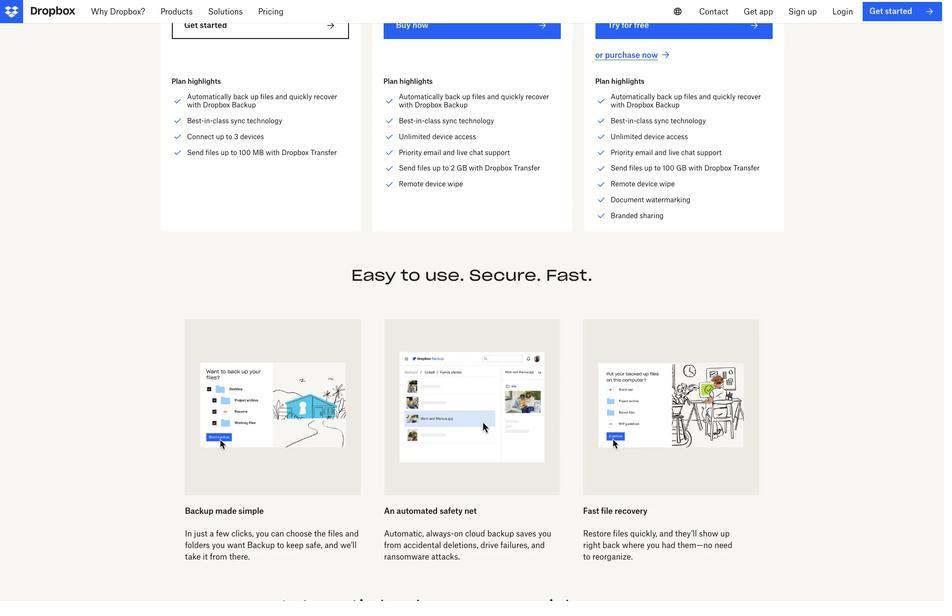 Task type: vqa. For each thing, say whether or not it's contained in the screenshot.
the left the Automatically back up files and quickly recover with Dropbox Backup
yes



Task type: locate. For each thing, give the bounding box(es) containing it.
unlimited
[[399, 132, 431, 141], [611, 132, 643, 141]]

0 vertical spatial from
[[384, 540, 401, 550]]

0 horizontal spatial get started link
[[172, 12, 349, 39]]

2 quickly from the left
[[501, 93, 524, 101]]

0 horizontal spatial started
[[200, 20, 227, 30]]

0 horizontal spatial class
[[213, 117, 229, 125]]

get started link
[[863, 2, 943, 21], [172, 12, 349, 39]]

devices
[[240, 132, 264, 141]]

you down quickly,
[[647, 540, 660, 550]]

2 support from the left
[[697, 148, 722, 156]]

why
[[91, 7, 108, 16]]

0 horizontal spatial plan
[[172, 77, 186, 85]]

2 horizontal spatial best-
[[611, 117, 628, 125]]

1 horizontal spatial plan
[[384, 77, 398, 85]]

send for send files up to 2 gb with dropbox transfer
[[399, 164, 416, 172]]

0 vertical spatial 100
[[239, 148, 251, 156]]

best-in-class sync technology
[[187, 117, 282, 125], [399, 117, 494, 125], [611, 117, 706, 125]]

technology up send files up to 100 gb with dropbox transfer
[[671, 117, 706, 125]]

automatically for send files up to 2 gb with dropbox transfer
[[399, 93, 443, 101]]

1 horizontal spatial transfer
[[514, 164, 540, 172]]

1 in- from the left
[[204, 117, 213, 125]]

live
[[457, 148, 468, 156], [669, 148, 680, 156]]

2 best- from the left
[[399, 117, 416, 125]]

technology up the 'send files up to 2 gb with dropbox transfer'
[[459, 117, 494, 125]]

remote
[[399, 180, 424, 188], [611, 180, 636, 188]]

chat for 2
[[470, 148, 483, 156]]

plan highlights
[[172, 77, 221, 85], [384, 77, 433, 85], [596, 77, 645, 85]]

from
[[384, 540, 401, 550], [210, 552, 227, 561]]

send files up to 2 gb with dropbox transfer
[[399, 164, 540, 172]]

1 horizontal spatial unlimited device access
[[611, 132, 688, 141]]

device up document watermarking
[[637, 180, 658, 188]]

2 wipe from the left
[[660, 180, 675, 188]]

1 horizontal spatial 100
[[663, 164, 675, 172]]

2 horizontal spatial technology
[[671, 117, 706, 125]]

device up send files up to 100 gb with dropbox transfer
[[644, 132, 665, 141]]

0 horizontal spatial automatically back up files and quickly recover with dropbox backup
[[187, 93, 337, 109]]

2 plan highlights from the left
[[384, 77, 433, 85]]

1 vertical spatial get started
[[184, 20, 227, 30]]

show
[[699, 529, 719, 538]]

2 remote from the left
[[611, 180, 636, 188]]

1 horizontal spatial quickly
[[501, 93, 524, 101]]

1 unlimited device access from the left
[[399, 132, 476, 141]]

2 chat from the left
[[681, 148, 695, 156]]

1 horizontal spatial gb
[[677, 164, 687, 172]]

3 best- from the left
[[611, 117, 628, 125]]

an illustration of a blue house next to a list of files and folders that are being selected to add to dropbox backup image
[[200, 335, 346, 480]]

1 horizontal spatial live
[[669, 148, 680, 156]]

2 horizontal spatial transfer
[[734, 164, 760, 172]]

3 in- from the left
[[628, 117, 637, 125]]

gb for 100
[[677, 164, 687, 172]]

2 horizontal spatial send
[[611, 164, 628, 172]]

pricing
[[258, 7, 284, 16]]

unlimited for send files up to 100 gb with dropbox transfer
[[611, 132, 643, 141]]

1 horizontal spatial plan highlights
[[384, 77, 433, 85]]

automatically back up files and quickly recover with dropbox backup for send files up to 2 gb with dropbox transfer
[[399, 93, 549, 109]]

from inside automatic, always-on cloud backup saves you from accidental deletions, drive failures, and ransomware attacks.
[[384, 540, 401, 550]]

you right saves
[[539, 529, 552, 538]]

and
[[276, 93, 287, 101], [487, 93, 499, 101], [699, 93, 711, 101], [443, 148, 455, 156], [655, 148, 667, 156], [345, 529, 359, 538], [660, 529, 673, 538], [325, 540, 338, 550], [531, 540, 545, 550]]

access up the 'send files up to 2 gb with dropbox transfer'
[[455, 132, 476, 141]]

easy to use. secure. fast.
[[351, 265, 593, 285]]

remote device wipe down 2
[[399, 180, 463, 188]]

automatically for send files up to 100 gb with dropbox transfer
[[611, 93, 655, 101]]

1 horizontal spatial technology
[[459, 117, 494, 125]]

0 horizontal spatial now
[[413, 20, 429, 30]]

you down few
[[212, 540, 225, 550]]

0 horizontal spatial wipe
[[448, 180, 463, 188]]

0 horizontal spatial 100
[[239, 148, 251, 156]]

100 up watermarking
[[663, 164, 675, 172]]

0 horizontal spatial transfer
[[311, 148, 337, 156]]

1 gb from the left
[[457, 164, 467, 172]]

priority email and live chat support up 2
[[399, 148, 510, 156]]

now inside or purchase now link
[[642, 50, 658, 60]]

0 horizontal spatial unlimited
[[399, 132, 431, 141]]

automatically
[[187, 93, 231, 101], [399, 93, 443, 101], [611, 93, 655, 101]]

restore files quickly, and they'll show up right back where you had them—no need to reorganize.
[[583, 529, 733, 561]]

0 horizontal spatial chat
[[470, 148, 483, 156]]

unlimited device access up 2
[[399, 132, 476, 141]]

2 unlimited from the left
[[611, 132, 643, 141]]

saves
[[516, 529, 536, 538]]

get left app on the right top
[[744, 7, 758, 16]]

2 unlimited device access from the left
[[611, 132, 688, 141]]

choose
[[286, 529, 312, 538]]

0 horizontal spatial plan highlights
[[172, 77, 221, 85]]

with
[[187, 101, 201, 109], [399, 101, 413, 109], [611, 101, 625, 109], [266, 148, 280, 156], [469, 164, 483, 172], [689, 164, 703, 172]]

0 horizontal spatial recover
[[314, 93, 337, 101]]

3 highlights from the left
[[612, 77, 645, 85]]

you inside restore files quickly, and they'll show up right back where you had them—no need to reorganize.
[[647, 540, 660, 550]]

get
[[870, 6, 883, 16], [744, 7, 758, 16], [184, 20, 198, 30]]

1 vertical spatial now
[[642, 50, 658, 60]]

1 support from the left
[[485, 148, 510, 156]]

priority
[[399, 148, 422, 156], [611, 148, 634, 156]]

class
[[213, 117, 229, 125], [425, 117, 441, 125], [637, 117, 653, 125]]

1 horizontal spatial started
[[885, 6, 913, 16]]

1 automatically from the left
[[187, 93, 231, 101]]

chat up send files up to 100 gb with dropbox transfer
[[681, 148, 695, 156]]

1 remote from the left
[[399, 180, 424, 188]]

chat
[[470, 148, 483, 156], [681, 148, 695, 156]]

dropbox
[[203, 101, 230, 109], [415, 101, 442, 109], [627, 101, 654, 109], [282, 148, 309, 156], [485, 164, 512, 172], [705, 164, 732, 172]]

fast.
[[546, 265, 593, 285]]

2 best-in-class sync technology from the left
[[399, 117, 494, 125]]

1 unlimited from the left
[[399, 132, 431, 141]]

1 horizontal spatial best-in-class sync technology
[[399, 117, 494, 125]]

up inside restore files quickly, and they'll show up right back where you had them—no need to reorganize.
[[721, 529, 730, 538]]

wipe up watermarking
[[660, 180, 675, 188]]

2 recover from the left
[[526, 93, 549, 101]]

1 wipe from the left
[[448, 180, 463, 188]]

send for send files up to 100 gb with dropbox transfer
[[611, 164, 628, 172]]

1 horizontal spatial class
[[425, 117, 441, 125]]

email for 2
[[424, 148, 441, 156]]

best-in-class sync technology for send files up to 100 gb with dropbox transfer
[[611, 117, 706, 125]]

0 horizontal spatial in-
[[204, 117, 213, 125]]

1 priority from the left
[[399, 148, 422, 156]]

send up document
[[611, 164, 628, 172]]

live for 100
[[669, 148, 680, 156]]

2 plan from the left
[[384, 77, 398, 85]]

1 horizontal spatial highlights
[[400, 77, 433, 85]]

0 horizontal spatial access
[[455, 132, 476, 141]]

unlimited device access for 100
[[611, 132, 688, 141]]

2 email from the left
[[636, 148, 653, 156]]

quickly for send files up to 2 gb with dropbox transfer
[[501, 93, 524, 101]]

1 automatically back up files and quickly recover with dropbox backup from the left
[[187, 93, 337, 109]]

gb right 2
[[457, 164, 467, 172]]

0 vertical spatial now
[[413, 20, 429, 30]]

email up the 'send files up to 2 gb with dropbox transfer'
[[424, 148, 441, 156]]

0 horizontal spatial priority email and live chat support
[[399, 148, 510, 156]]

to left 2
[[443, 164, 449, 172]]

easy
[[351, 265, 396, 285]]

send
[[187, 148, 204, 156], [399, 164, 416, 172], [611, 164, 628, 172]]

2 horizontal spatial in-
[[628, 117, 637, 125]]

transfer for send files up to 2 gb with dropbox transfer
[[514, 164, 540, 172]]

from inside the in just a few clicks, you can choose the files and folders you want backup to keep safe, and we'll take it from there.
[[210, 552, 227, 561]]

100 left mb
[[239, 148, 251, 156]]

100
[[239, 148, 251, 156], [663, 164, 675, 172]]

0 horizontal spatial remote
[[399, 180, 424, 188]]

you
[[256, 529, 269, 538], [539, 529, 552, 538], [212, 540, 225, 550], [647, 540, 660, 550]]

2 highlights from the left
[[400, 77, 433, 85]]

1 best-in-class sync technology from the left
[[187, 117, 282, 125]]

to down can on the left
[[277, 540, 284, 550]]

1 horizontal spatial remote
[[611, 180, 636, 188]]

started
[[885, 6, 913, 16], [200, 20, 227, 30]]

get down products
[[184, 20, 198, 30]]

backup
[[232, 101, 256, 109], [444, 101, 468, 109], [656, 101, 680, 109], [185, 506, 214, 516], [247, 540, 275, 550]]

now right purchase
[[642, 50, 658, 60]]

1 horizontal spatial automatically
[[399, 93, 443, 101]]

remote for send files up to 2 gb with dropbox transfer
[[399, 180, 424, 188]]

3 plan highlights from the left
[[596, 77, 645, 85]]

use.
[[425, 265, 465, 285]]

from down automatic,
[[384, 540, 401, 550]]

0 horizontal spatial sync
[[231, 117, 245, 125]]

priority for send files up to 100 gb with dropbox transfer
[[611, 148, 634, 156]]

1 vertical spatial 100
[[663, 164, 675, 172]]

1 horizontal spatial chat
[[681, 148, 695, 156]]

automatically back up files and quickly recover with dropbox backup
[[187, 93, 337, 109], [399, 93, 549, 109], [611, 93, 761, 109]]

support for 2
[[485, 148, 510, 156]]

1 horizontal spatial priority email and live chat support
[[611, 148, 722, 156]]

0 horizontal spatial get started
[[184, 20, 227, 30]]

1 chat from the left
[[470, 148, 483, 156]]

0 horizontal spatial support
[[485, 148, 510, 156]]

1 horizontal spatial get
[[744, 7, 758, 16]]

2 remote device wipe from the left
[[611, 180, 675, 188]]

1 horizontal spatial remote device wipe
[[611, 180, 675, 188]]

technology for send files up to 2 gb with dropbox transfer
[[459, 117, 494, 125]]

support up send files up to 100 gb with dropbox transfer
[[697, 148, 722, 156]]

chat for 100
[[681, 148, 695, 156]]

3 quickly from the left
[[713, 93, 736, 101]]

2 horizontal spatial recover
[[738, 93, 761, 101]]

solutions button
[[200, 0, 251, 23]]

unlimited device access up send files up to 100 gb with dropbox transfer
[[611, 132, 688, 141]]

1 horizontal spatial automatically back up files and quickly recover with dropbox backup
[[399, 93, 549, 109]]

files inside restore files quickly, and they'll show up right back where you had them—no need to reorganize.
[[613, 529, 628, 538]]

0 horizontal spatial priority
[[399, 148, 422, 156]]

0 horizontal spatial live
[[457, 148, 468, 156]]

1 horizontal spatial support
[[697, 148, 722, 156]]

live up send files up to 100 gb with dropbox transfer
[[669, 148, 680, 156]]

priority email and live chat support
[[399, 148, 510, 156], [611, 148, 722, 156]]

1 horizontal spatial wipe
[[660, 180, 675, 188]]

1 horizontal spatial best-
[[399, 117, 416, 125]]

back inside restore files quickly, and they'll show up right back where you had them—no need to reorganize.
[[603, 540, 620, 550]]

access up send files up to 100 gb with dropbox transfer
[[667, 132, 688, 141]]

to left 3
[[226, 132, 232, 141]]

technology
[[247, 117, 282, 125], [459, 117, 494, 125], [671, 117, 706, 125]]

wipe down 2
[[448, 180, 463, 188]]

3
[[234, 132, 238, 141]]

2 horizontal spatial plan
[[596, 77, 610, 85]]

0 horizontal spatial technology
[[247, 117, 282, 125]]

plan for send files up to 100 gb with dropbox transfer
[[596, 77, 610, 85]]

1 live from the left
[[457, 148, 468, 156]]

1 horizontal spatial send
[[399, 164, 416, 172]]

send down 'connect'
[[187, 148, 204, 156]]

document watermarking
[[611, 196, 691, 204]]

2 automatically from the left
[[399, 93, 443, 101]]

support up the 'send files up to 2 gb with dropbox transfer'
[[485, 148, 510, 156]]

remote device wipe up document watermarking
[[611, 180, 675, 188]]

automated
[[397, 506, 438, 516]]

1 best- from the left
[[187, 117, 204, 125]]

from right it
[[210, 552, 227, 561]]

get started
[[870, 6, 913, 16], [184, 20, 227, 30]]

you left can on the left
[[256, 529, 269, 538]]

1 horizontal spatial access
[[667, 132, 688, 141]]

automatic, always-on cloud backup saves you from accidental deletions, drive failures, and ransomware attacks.
[[384, 529, 552, 561]]

2 automatically back up files and quickly recover with dropbox backup from the left
[[399, 93, 549, 109]]

2 horizontal spatial highlights
[[612, 77, 645, 85]]

attacks.
[[431, 552, 460, 561]]

priority email and live chat support up send files up to 100 gb with dropbox transfer
[[611, 148, 722, 156]]

3 automatically from the left
[[611, 93, 655, 101]]

2 horizontal spatial best-in-class sync technology
[[611, 117, 706, 125]]

in- for send files up to 100 gb with dropbox transfer
[[628, 117, 637, 125]]

2 horizontal spatial automatically
[[611, 93, 655, 101]]

1 priority email and live chat support from the left
[[399, 148, 510, 156]]

1 technology from the left
[[247, 117, 282, 125]]

1 horizontal spatial email
[[636, 148, 653, 156]]

0 horizontal spatial best-in-class sync technology
[[187, 117, 282, 125]]

to inside restore files quickly, and they'll show up right back where you had them—no need to reorganize.
[[583, 552, 591, 561]]

2 access from the left
[[667, 132, 688, 141]]

2 horizontal spatial plan highlights
[[596, 77, 645, 85]]

now right buy
[[413, 20, 429, 30]]

plan
[[172, 77, 186, 85], [384, 77, 398, 85], [596, 77, 610, 85]]

remote device wipe
[[399, 180, 463, 188], [611, 180, 675, 188]]

transfer
[[311, 148, 337, 156], [514, 164, 540, 172], [734, 164, 760, 172]]

1 email from the left
[[424, 148, 441, 156]]

fast
[[583, 506, 599, 516]]

0 horizontal spatial highlights
[[188, 77, 221, 85]]

0 horizontal spatial quickly
[[289, 93, 312, 101]]

0 horizontal spatial send
[[187, 148, 204, 156]]

to inside the in just a few clicks, you can choose the files and folders you want backup to keep safe, and we'll take it from there.
[[277, 540, 284, 550]]

highlights
[[188, 77, 221, 85], [400, 77, 433, 85], [612, 77, 645, 85]]

0 horizontal spatial automatically
[[187, 93, 231, 101]]

get right login
[[870, 6, 883, 16]]

2 live from the left
[[669, 148, 680, 156]]

started for the rightmost get started link
[[885, 6, 913, 16]]

1 horizontal spatial priority
[[611, 148, 634, 156]]

contact
[[699, 7, 729, 16]]

contact button
[[692, 0, 736, 23]]

1 horizontal spatial from
[[384, 540, 401, 550]]

3 sync from the left
[[655, 117, 669, 125]]

highlights for send files up to 2 gb with dropbox transfer
[[400, 77, 433, 85]]

2 horizontal spatial class
[[637, 117, 653, 125]]

branded
[[611, 211, 638, 219]]

2 technology from the left
[[459, 117, 494, 125]]

an
[[384, 506, 395, 516]]

email up send files up to 100 gb with dropbox transfer
[[636, 148, 653, 156]]

sync
[[231, 117, 245, 125], [443, 117, 457, 125], [655, 117, 669, 125]]

1 horizontal spatial in-
[[416, 117, 425, 125]]

0 horizontal spatial gb
[[457, 164, 467, 172]]

3 best-in-class sync technology from the left
[[611, 117, 706, 125]]

2 gb from the left
[[677, 164, 687, 172]]

2 horizontal spatial sync
[[655, 117, 669, 125]]

class for send files up to 2 gb with dropbox transfer
[[425, 117, 441, 125]]

0 horizontal spatial email
[[424, 148, 441, 156]]

0 vertical spatial get started
[[870, 6, 913, 16]]

few
[[216, 529, 229, 538]]

2 horizontal spatial automatically back up files and quickly recover with dropbox backup
[[611, 93, 761, 109]]

email
[[424, 148, 441, 156], [636, 148, 653, 156]]

100 for gb
[[663, 164, 675, 172]]

1 horizontal spatial unlimited
[[611, 132, 643, 141]]

1 vertical spatial from
[[210, 552, 227, 561]]

3 plan from the left
[[596, 77, 610, 85]]

send left 2
[[399, 164, 416, 172]]

100 for mb
[[239, 148, 251, 156]]

backup inside the in just a few clicks, you can choose the files and folders you want backup to keep safe, and we'll take it from there.
[[247, 540, 275, 550]]

2 in- from the left
[[416, 117, 425, 125]]

2 sync from the left
[[443, 117, 457, 125]]

gb up watermarking
[[677, 164, 687, 172]]

1 horizontal spatial sync
[[443, 117, 457, 125]]

3 technology from the left
[[671, 117, 706, 125]]

2 horizontal spatial quickly
[[713, 93, 736, 101]]

3 class from the left
[[637, 117, 653, 125]]

0 horizontal spatial best-
[[187, 117, 204, 125]]

1 horizontal spatial get started link
[[863, 2, 943, 21]]

1 horizontal spatial get started
[[870, 6, 913, 16]]

technology up devices
[[247, 117, 282, 125]]

3 automatically back up files and quickly recover with dropbox backup from the left
[[611, 93, 761, 109]]

access
[[455, 132, 476, 141], [667, 132, 688, 141]]

chat up the 'send files up to 2 gb with dropbox transfer'
[[470, 148, 483, 156]]

device
[[432, 132, 453, 141], [644, 132, 665, 141], [425, 180, 446, 188], [637, 180, 658, 188]]

files
[[260, 93, 274, 101], [472, 93, 486, 101], [684, 93, 698, 101], [206, 148, 219, 156], [418, 164, 431, 172], [629, 164, 643, 172], [328, 529, 343, 538], [613, 529, 628, 538]]

1 vertical spatial started
[[200, 20, 227, 30]]

made
[[215, 506, 237, 516]]

3 recover from the left
[[738, 93, 761, 101]]

1 access from the left
[[455, 132, 476, 141]]

0 horizontal spatial unlimited device access
[[399, 132, 476, 141]]

0 horizontal spatial from
[[210, 552, 227, 561]]

right
[[583, 540, 601, 550]]

2 priority email and live chat support from the left
[[611, 148, 722, 156]]

quickly
[[289, 93, 312, 101], [501, 93, 524, 101], [713, 93, 736, 101]]

live up the 'send files up to 2 gb with dropbox transfer'
[[457, 148, 468, 156]]

0 horizontal spatial remote device wipe
[[399, 180, 463, 188]]

access for 2
[[455, 132, 476, 141]]

where
[[622, 540, 645, 550]]

2 class from the left
[[425, 117, 441, 125]]

0 vertical spatial started
[[885, 6, 913, 16]]

1 horizontal spatial recover
[[526, 93, 549, 101]]

support for 100
[[697, 148, 722, 156]]

device down the 'send files up to 2 gb with dropbox transfer'
[[425, 180, 446, 188]]

to down right on the bottom right of the page
[[583, 552, 591, 561]]

2 priority from the left
[[611, 148, 634, 156]]

1 remote device wipe from the left
[[399, 180, 463, 188]]

1 horizontal spatial now
[[642, 50, 658, 60]]



Task type: describe. For each thing, give the bounding box(es) containing it.
best- for send files up to 100 gb with dropbox transfer
[[611, 117, 628, 125]]

wipe for 100
[[660, 180, 675, 188]]

remote device wipe for 100
[[611, 180, 675, 188]]

technology for send files up to 100 gb with dropbox transfer
[[671, 117, 706, 125]]

pricing link
[[251, 0, 291, 23]]

for
[[622, 20, 632, 30]]

or
[[596, 50, 603, 60]]

mb
[[253, 148, 264, 156]]

live for 2
[[457, 148, 468, 156]]

1 sync from the left
[[231, 117, 245, 125]]

wipe for 2
[[448, 180, 463, 188]]

always-
[[426, 529, 454, 538]]

unlimited device access for 2
[[399, 132, 476, 141]]

clicks,
[[232, 529, 254, 538]]

sign up link
[[781, 0, 825, 23]]

and inside restore files quickly, and they'll show up right back where you had them—no need to reorganize.
[[660, 529, 673, 538]]

safety
[[440, 506, 463, 516]]

cloud
[[465, 529, 485, 538]]

now inside buy now link
[[413, 20, 429, 30]]

quickly for send files up to 100 gb with dropbox transfer
[[713, 93, 736, 101]]

recover for send files up to 100 gb with dropbox transfer
[[738, 93, 761, 101]]

get app
[[744, 7, 773, 16]]

priority for send files up to 2 gb with dropbox transfer
[[399, 148, 422, 156]]

there.
[[229, 552, 250, 561]]

just
[[194, 529, 208, 538]]

email for 100
[[636, 148, 653, 156]]

transfer for send files up to 100 mb with dropbox transfer
[[311, 148, 337, 156]]

1 recover from the left
[[314, 93, 337, 101]]

started for left get started link
[[200, 20, 227, 30]]

them—no
[[678, 540, 713, 550]]

sign
[[789, 7, 806, 16]]

try for free link
[[596, 12, 773, 39]]

or purchase now
[[596, 50, 658, 60]]

automatically back up files and quickly recover with dropbox backup for send files up to 100 gb with dropbox transfer
[[611, 93, 761, 109]]

watermarking
[[646, 196, 691, 204]]

simple
[[239, 506, 264, 516]]

restore
[[583, 529, 611, 538]]

or purchase now link
[[596, 49, 672, 61]]

solutions
[[208, 7, 243, 16]]

a
[[210, 529, 214, 538]]

highlights for send files up to 100 gb with dropbox transfer
[[612, 77, 645, 85]]

transfer for send files up to 100 gb with dropbox transfer
[[734, 164, 760, 172]]

0 horizontal spatial get
[[184, 20, 198, 30]]

failures,
[[501, 540, 529, 550]]

document
[[611, 196, 644, 204]]

drive
[[481, 540, 499, 550]]

get app button
[[736, 0, 781, 23]]

net
[[465, 506, 477, 516]]

app
[[760, 7, 773, 16]]

best-in-class sync technology for send files up to 2 gb with dropbox transfer
[[399, 117, 494, 125]]

unlimited for send files up to 2 gb with dropbox transfer
[[399, 132, 431, 141]]

1 quickly from the left
[[289, 93, 312, 101]]

get inside popup button
[[744, 7, 758, 16]]

quickly,
[[630, 529, 658, 538]]

recover for send files up to 2 gb with dropbox transfer
[[526, 93, 549, 101]]

fast file recovery
[[583, 506, 648, 516]]

in
[[185, 529, 192, 538]]

gb for 2
[[457, 164, 467, 172]]

to down 3
[[231, 148, 237, 156]]

branded sharing
[[611, 211, 664, 219]]

priority email and live chat support for 2
[[399, 148, 510, 156]]

products button
[[153, 0, 200, 23]]

secure.
[[469, 265, 542, 285]]

send files up to 100 gb with dropbox transfer
[[611, 164, 760, 172]]

they'll
[[675, 529, 697, 538]]

had
[[662, 540, 676, 550]]

best- for send files up to 2 gb with dropbox transfer
[[399, 117, 416, 125]]

why dropbox?
[[91, 7, 145, 16]]

2
[[451, 164, 455, 172]]

take
[[185, 552, 201, 561]]

dropbox?
[[110, 7, 145, 16]]

recovery
[[615, 506, 648, 516]]

device up 2
[[432, 132, 453, 141]]

sharing
[[640, 211, 664, 219]]

sign up
[[789, 7, 817, 16]]

we'll
[[340, 540, 357, 550]]

sync for send files up to 2 gb with dropbox transfer
[[443, 117, 457, 125]]

reorganize.
[[593, 552, 633, 561]]

plan for send files up to 2 gb with dropbox transfer
[[384, 77, 398, 85]]

you inside automatic, always-on cloud backup saves you from accidental deletions, drive failures, and ransomware attacks.
[[539, 529, 552, 538]]

the
[[314, 529, 326, 538]]

try for free
[[608, 20, 649, 30]]

backup
[[487, 529, 514, 538]]

1 plan from the left
[[172, 77, 186, 85]]

sync for send files up to 100 gb with dropbox transfer
[[655, 117, 669, 125]]

login
[[833, 7, 853, 16]]

ransomware
[[384, 552, 429, 561]]

in- for send files up to 2 gb with dropbox transfer
[[416, 117, 425, 125]]

it
[[203, 552, 208, 561]]

purchase
[[605, 50, 640, 60]]

backup made simple
[[185, 506, 264, 516]]

keep
[[286, 540, 304, 550]]

plan highlights for send files up to 100 gb with dropbox transfer
[[596, 77, 645, 85]]

buy now
[[396, 20, 429, 30]]

1 class from the left
[[213, 117, 229, 125]]

send files up to 100 mb with dropbox transfer
[[187, 148, 337, 156]]

connect up to 3 devices
[[187, 132, 264, 141]]

and inside automatic, always-on cloud backup saves you from accidental deletions, drive failures, and ransomware attacks.
[[531, 540, 545, 550]]

to up document watermarking
[[655, 164, 661, 172]]

2 horizontal spatial get
[[870, 6, 883, 16]]

automatic,
[[384, 529, 424, 538]]

accidental
[[404, 540, 441, 550]]

in just a few clicks, you can choose the files and folders you want backup to keep safe, and we'll take it from there.
[[185, 529, 359, 561]]

connect
[[187, 132, 214, 141]]

an automated safety net
[[384, 506, 477, 516]]

buy now link
[[384, 12, 561, 39]]

files inside the in just a few clicks, you can choose the files and folders you want backup to keep safe, and we'll take it from there.
[[328, 529, 343, 538]]

priority email and live chat support for 100
[[611, 148, 722, 156]]

try
[[608, 20, 620, 30]]

send for send files up to 100 mb with dropbox transfer
[[187, 148, 204, 156]]

a user selecting a personal computer to be added to dropbox backup and clicking on the "confirm" button image
[[599, 335, 744, 480]]

remote for send files up to 100 gb with dropbox transfer
[[611, 180, 636, 188]]

a photo of a grandmother and her grandson sitting on a porch that has been saved as a jpg file in a family photos folder in dropbox backup image
[[400, 335, 545, 480]]

file
[[601, 506, 613, 516]]

safe,
[[306, 540, 323, 550]]

to left use.
[[401, 265, 421, 285]]

on
[[454, 529, 463, 538]]

free
[[634, 20, 649, 30]]

remote device wipe for 2
[[399, 180, 463, 188]]

folders
[[185, 540, 210, 550]]

login link
[[825, 0, 861, 23]]

1 plan highlights from the left
[[172, 77, 221, 85]]

need
[[715, 540, 733, 550]]

access for 100
[[667, 132, 688, 141]]

1 highlights from the left
[[188, 77, 221, 85]]

plan highlights for send files up to 2 gb with dropbox transfer
[[384, 77, 433, 85]]

why dropbox? button
[[83, 0, 153, 23]]

products
[[161, 7, 193, 16]]

class for send files up to 100 gb with dropbox transfer
[[637, 117, 653, 125]]



